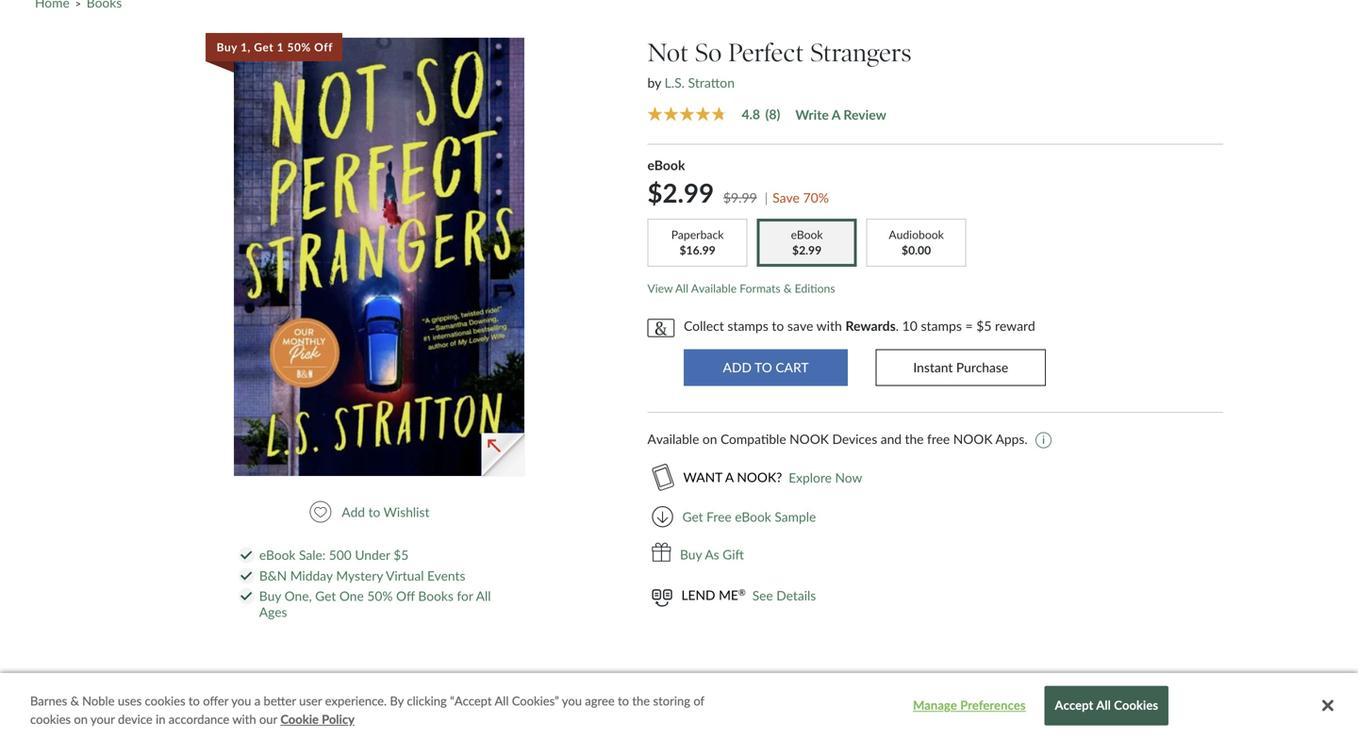 Task type: vqa. For each thing, say whether or not it's contained in the screenshot.
Zilot & Other Important Rhymes IMAGE
no



Task type: locate. For each thing, give the bounding box(es) containing it.
cookies"
[[512, 694, 559, 709]]

1 vertical spatial the
[[632, 694, 650, 709]]

paperback $16.99
[[671, 228, 724, 257]]

add to wishlist link
[[309, 502, 438, 523]]

get left free
[[682, 509, 703, 525]]

ebook up $2.99
[[647, 157, 685, 173]]

barnes & noble uses cookies to offer you a better user experience. by clicking "accept all cookies" you agree to the storing of cookies on your device in accordance with our
[[30, 694, 704, 727]]

all right for
[[476, 589, 491, 604]]

on inside barnes & noble uses cookies to offer you a better user experience. by clicking "accept all cookies" you agree to the storing of cookies on your device in accordance with our
[[74, 712, 88, 727]]

stamps down view all available formats & editions
[[728, 318, 769, 334]]

get down midday
[[315, 589, 336, 604]]

cookies down barnes
[[30, 712, 71, 727]]

2 horizontal spatial get
[[682, 509, 703, 525]]

gift
[[723, 547, 744, 563]]

off
[[314, 40, 333, 54], [396, 589, 415, 604]]

0 vertical spatial check image
[[241, 551, 252, 560]]

buy for buy one, get one 50% off books for all ages
[[259, 589, 281, 604]]

accept
[[1055, 698, 1093, 713]]

all right "view"
[[675, 282, 689, 295]]

me
[[719, 588, 738, 603]]

off down virtual
[[396, 589, 415, 604]]

off for 1
[[314, 40, 333, 54]]

1 horizontal spatial you
[[562, 694, 582, 709]]

available
[[691, 282, 737, 295], [647, 432, 699, 447]]

50% inside list box
[[287, 40, 311, 54]]

50% down b&n midday mystery virtual events link
[[367, 589, 393, 604]]

available up collect
[[691, 282, 737, 295]]

1 vertical spatial a
[[254, 694, 260, 709]]

0 vertical spatial ebook
[[647, 157, 685, 173]]

to
[[772, 318, 784, 334], [368, 504, 380, 520], [189, 694, 200, 709], [618, 694, 629, 709]]

with left our
[[232, 712, 256, 727]]

of
[[693, 694, 704, 709]]

buy left as
[[680, 547, 702, 563]]

1 horizontal spatial get
[[315, 589, 336, 604]]

and
[[881, 432, 902, 447]]

0 horizontal spatial with
[[232, 712, 256, 727]]

buy 1, get 1 50% off
[[217, 40, 333, 54]]

the left storing
[[632, 694, 650, 709]]

by
[[647, 75, 661, 91]]

0 horizontal spatial a
[[254, 694, 260, 709]]

ebook for ebook
[[647, 157, 685, 173]]

10
[[902, 318, 918, 334]]

see
[[752, 588, 773, 604]]

0 vertical spatial the
[[905, 432, 924, 447]]

1 horizontal spatial stamps
[[921, 318, 962, 334]]

$0.00
[[902, 243, 931, 257]]

1 vertical spatial buy
[[680, 547, 702, 563]]

a
[[725, 470, 734, 485]]

overview
[[59, 681, 155, 708]]

get left 1
[[254, 40, 274, 54]]

manage preferences button
[[910, 687, 1028, 725]]

1 horizontal spatial on
[[703, 432, 717, 447]]

2 vertical spatial get
[[315, 589, 336, 604]]

.
[[896, 318, 899, 334]]

apps.
[[996, 432, 1028, 447]]

reward
[[995, 318, 1035, 334]]

1 vertical spatial off
[[396, 589, 415, 604]]

1 vertical spatial &
[[70, 694, 79, 709]]

off inside list box
[[314, 40, 333, 54]]

a
[[832, 107, 840, 123], [254, 694, 260, 709]]

0 horizontal spatial on
[[74, 712, 88, 727]]

0 horizontal spatial the
[[632, 694, 650, 709]]

1 horizontal spatial ebook
[[647, 157, 685, 173]]

virtual
[[386, 568, 424, 584]]

$5
[[976, 318, 992, 334], [394, 548, 409, 563]]

$5 up virtual
[[394, 548, 409, 563]]

2 check image from the top
[[241, 592, 252, 601]]

save 70%
[[772, 190, 829, 206]]

stamps left =
[[921, 318, 962, 334]]

1 nook from the left
[[790, 432, 829, 447]]

nook up explore
[[790, 432, 829, 447]]

50% for one
[[367, 589, 393, 604]]

buy for buy as gift
[[680, 547, 702, 563]]

barnes
[[30, 694, 67, 709]]

ebook right free
[[735, 509, 771, 525]]

l.s.
[[665, 75, 685, 91]]

your
[[91, 712, 115, 727]]

off right 1
[[314, 40, 333, 54]]

1 vertical spatial 50%
[[367, 589, 393, 604]]

1 horizontal spatial a
[[832, 107, 840, 123]]

1 vertical spatial available
[[647, 432, 699, 447]]

check image for buy
[[241, 592, 252, 601]]

now
[[835, 470, 862, 486]]

0 horizontal spatial you
[[231, 694, 251, 709]]

ages
[[259, 604, 287, 620]]

0 horizontal spatial 50%
[[287, 40, 311, 54]]

50% right 1
[[287, 40, 311, 54]]

1 horizontal spatial off
[[396, 589, 415, 604]]

instant purchase
[[913, 360, 1008, 376]]

cookies
[[145, 694, 185, 709], [30, 712, 71, 727]]

get inside buy one, get one 50% off books for all ages
[[315, 589, 336, 604]]

l.s. stratton link
[[665, 75, 735, 91]]

0 vertical spatial available
[[691, 282, 737, 295]]

get inside list box
[[254, 40, 274, 54]]

2 vertical spatial ebook
[[259, 548, 296, 563]]

rewards
[[845, 318, 896, 334]]

buy
[[217, 40, 237, 54], [680, 547, 702, 563], [259, 589, 281, 604]]

1 horizontal spatial 50%
[[367, 589, 393, 604]]

on
[[703, 432, 717, 447], [74, 712, 88, 727]]

one
[[339, 589, 364, 604]]

nook right free at the right bottom of the page
[[953, 432, 993, 447]]

& left editions
[[784, 282, 792, 295]]

all right "accept on the left of the page
[[495, 694, 509, 709]]

the right and
[[905, 432, 924, 447]]

strangers
[[810, 37, 912, 68]]

a right write
[[832, 107, 840, 123]]

you left agree
[[562, 694, 582, 709]]

a up our
[[254, 694, 260, 709]]

0 horizontal spatial off
[[314, 40, 333, 54]]

cookie policy
[[280, 712, 355, 727]]

details
[[776, 588, 816, 604]]

all right accept
[[1096, 698, 1111, 713]]

available up the want
[[647, 432, 699, 447]]

1 horizontal spatial &
[[784, 282, 792, 295]]

0 horizontal spatial $5
[[394, 548, 409, 563]]

check image up check icon
[[241, 551, 252, 560]]

2 you from the left
[[562, 694, 582, 709]]

off inside buy one, get one 50% off books for all ages
[[396, 589, 415, 604]]

on left your
[[74, 712, 88, 727]]

1 vertical spatial with
[[232, 712, 256, 727]]

ebook up b&n
[[259, 548, 296, 563]]

0 vertical spatial get
[[254, 40, 274, 54]]

cookies up in
[[145, 694, 185, 709]]

with right 'save'
[[816, 318, 842, 334]]

write a review button
[[795, 107, 886, 123]]

0 horizontal spatial get
[[254, 40, 274, 54]]

2 horizontal spatial buy
[[680, 547, 702, 563]]

get
[[254, 40, 274, 54], [682, 509, 703, 525], [315, 589, 336, 604]]

all
[[675, 282, 689, 295], [476, 589, 491, 604], [495, 694, 509, 709], [1096, 698, 1111, 713]]

1 vertical spatial $5
[[394, 548, 409, 563]]

0 horizontal spatial nook
[[790, 432, 829, 447]]

with
[[816, 318, 842, 334], [232, 712, 256, 727]]

you right offer
[[231, 694, 251, 709]]

ebook sale: 500 under $5 link
[[259, 548, 409, 563]]

0 horizontal spatial &
[[70, 694, 79, 709]]

stamps
[[728, 318, 769, 334], [921, 318, 962, 334]]

audiobook
[[889, 228, 944, 241]]

buy inside list box
[[217, 40, 237, 54]]

nook
[[790, 432, 829, 447], [953, 432, 993, 447]]

0 horizontal spatial ebook
[[259, 548, 296, 563]]

2 vertical spatial buy
[[259, 589, 281, 604]]

buy inside buy one, get one 50% off books for all ages
[[259, 589, 281, 604]]

on up the want
[[703, 432, 717, 447]]

buy 1, get 1 50% off link
[[206, 33, 524, 476]]

instant
[[913, 360, 953, 376]]

1 horizontal spatial nook
[[953, 432, 993, 447]]

buy left 1,
[[217, 40, 237, 54]]

audiobook $0.00
[[889, 228, 944, 257]]

device
[[118, 712, 153, 727]]

collect
[[684, 318, 724, 334]]

write
[[795, 107, 829, 123]]

so
[[695, 37, 722, 68]]

user
[[299, 694, 322, 709]]

0 horizontal spatial stamps
[[728, 318, 769, 334]]

"accept
[[450, 694, 492, 709]]

1 horizontal spatial buy
[[259, 589, 281, 604]]

to right add
[[368, 504, 380, 520]]

check image down check icon
[[241, 592, 252, 601]]

1 vertical spatial get
[[682, 509, 703, 525]]

1 vertical spatial on
[[74, 712, 88, 727]]

cookies
[[1114, 698, 1158, 713]]

our
[[259, 712, 277, 727]]

get free ebook sample
[[682, 509, 816, 525]]

check image
[[241, 551, 252, 560], [241, 592, 252, 601]]

$9.99
[[723, 190, 757, 206]]

0 vertical spatial with
[[816, 318, 842, 334]]

all inside buy one, get one 50% off books for all ages
[[476, 589, 491, 604]]

0 vertical spatial off
[[314, 40, 333, 54]]

1 horizontal spatial cookies
[[145, 694, 185, 709]]

1 check image from the top
[[241, 551, 252, 560]]

50% inside buy one, get one 50% off books for all ages
[[367, 589, 393, 604]]

None submit
[[684, 350, 848, 386]]

0 vertical spatial buy
[[217, 40, 237, 54]]

sample
[[775, 509, 816, 525]]

0 horizontal spatial cookies
[[30, 712, 71, 727]]

2 horizontal spatial ebook
[[735, 509, 771, 525]]

free
[[927, 432, 950, 447]]

$5 right =
[[976, 318, 992, 334]]

1 vertical spatial check image
[[241, 592, 252, 601]]

1 vertical spatial cookies
[[30, 712, 71, 727]]

0 horizontal spatial buy
[[217, 40, 237, 54]]

buy up ages
[[259, 589, 281, 604]]

1 horizontal spatial $5
[[976, 318, 992, 334]]

& left noble
[[70, 694, 79, 709]]

under
[[355, 548, 390, 563]]

0 vertical spatial 50%
[[287, 40, 311, 54]]

b&n
[[259, 568, 287, 584]]



Task type: describe. For each thing, give the bounding box(es) containing it.
check image for ebook
[[241, 551, 252, 560]]

free
[[707, 509, 732, 525]]

view all available formats & editions
[[647, 282, 835, 295]]

in
[[156, 712, 165, 727]]

check image
[[241, 572, 252, 580]]

uses
[[118, 694, 142, 709]]

want a nook? explore now
[[683, 470, 862, 486]]

privacy alert dialog
[[0, 673, 1358, 738]]

not so perfect strangers by l.s. stratton
[[647, 37, 912, 91]]

$16.99
[[680, 243, 716, 257]]

b&n midday mystery virtual events
[[259, 568, 465, 584]]

& inside barnes & noble uses cookies to offer you a better user experience. by clicking "accept all cookies" you agree to the storing of cookies on your device in accordance with our
[[70, 694, 79, 709]]

accordance
[[169, 712, 229, 727]]

devices
[[832, 432, 877, 447]]

preferences
[[960, 698, 1026, 713]]

books
[[418, 589, 454, 604]]

experience.
[[325, 694, 387, 709]]

see details link
[[752, 588, 816, 604]]

midday
[[290, 568, 333, 584]]

formats
[[740, 282, 781, 295]]

0 vertical spatial &
[[784, 282, 792, 295]]

explore
[[789, 470, 832, 486]]

ebook sale: 500 under $5
[[259, 548, 409, 563]]

editions
[[795, 282, 835, 295]]

50% for 1
[[287, 40, 311, 54]]

0 vertical spatial cookies
[[145, 694, 185, 709]]

0 vertical spatial $5
[[976, 318, 992, 334]]

get for buy one, get one 50% off books for all ages
[[315, 589, 336, 604]]

add to wishlist
[[342, 504, 430, 520]]

offer
[[203, 694, 228, 709]]

a inside barnes & noble uses cookies to offer you a better user experience. by clicking "accept all cookies" you agree to the storing of cookies on your device in accordance with our
[[254, 694, 260, 709]]

perfect
[[728, 37, 804, 68]]

with inside barnes & noble uses cookies to offer you a better user experience. by clicking "accept all cookies" you agree to the storing of cookies on your device in accordance with our
[[232, 712, 256, 727]]

for
[[457, 589, 473, 604]]

lendme image
[[647, 585, 672, 612]]

instant purchase button
[[876, 350, 1046, 386]]

accept all cookies button
[[1045, 686, 1169, 726]]

all inside barnes & noble uses cookies to offer you a better user experience. by clicking "accept all cookies" you agree to the storing of cookies on your device in accordance with our
[[495, 694, 509, 709]]

compatible
[[721, 432, 786, 447]]

2 nook from the left
[[953, 432, 993, 447]]

get for buy 1, get 1 50% off
[[254, 40, 274, 54]]

not
[[647, 37, 689, 68]]

to right agree
[[618, 694, 629, 709]]

2 stamps from the left
[[921, 318, 962, 334]]

to left 'save'
[[772, 318, 784, 334]]

not so perfect strangers image
[[234, 38, 524, 476]]

buy as gift
[[680, 547, 744, 563]]

all inside button
[[1096, 698, 1111, 713]]

as
[[705, 547, 719, 563]]

=
[[965, 318, 973, 334]]

explore now link
[[789, 470, 862, 486]]

manage preferences
[[913, 698, 1026, 713]]

1
[[277, 40, 284, 54]]

500
[[329, 548, 352, 563]]

off for one
[[396, 589, 415, 604]]

save
[[787, 318, 813, 334]]

view all available formats & editions link
[[647, 282, 835, 295]]

$2.99
[[647, 177, 714, 208]]

4.8 (8)
[[742, 106, 780, 122]]

accept all cookies
[[1055, 698, 1158, 713]]

collect stamps to save with rewards . 10 stamps = $5 reward
[[684, 318, 1035, 334]]

buy as gift link
[[680, 539, 744, 572]]

stratton
[[688, 75, 735, 91]]

view
[[647, 282, 673, 295]]

1,
[[241, 40, 251, 54]]

0 vertical spatial on
[[703, 432, 717, 447]]

want
[[683, 470, 722, 485]]

policy
[[322, 712, 355, 727]]

add
[[342, 504, 365, 520]]

mystery
[[336, 568, 383, 584]]

®
[[738, 587, 746, 598]]

buy one, get one 50% off books for all ages
[[259, 589, 491, 620]]

1 stamps from the left
[[728, 318, 769, 334]]

lend me ® see details
[[681, 587, 816, 604]]

buy one, get one 50% off books for all ages link
[[259, 589, 508, 620]]

wishlist
[[384, 504, 430, 520]]

excerpt image
[[481, 433, 525, 477]]

by
[[390, 694, 404, 709]]

buy 1, get 1 50% off list box
[[145, 28, 620, 486]]

storing
[[653, 694, 690, 709]]

to up accordance
[[189, 694, 200, 709]]

cookie
[[280, 712, 319, 727]]

the inside barnes & noble uses cookies to offer you a better user experience. by clicking "accept all cookies" you agree to the storing of cookies on your device in accordance with our
[[632, 694, 650, 709]]

0 vertical spatial a
[[832, 107, 840, 123]]

$2.99 $9.99
[[647, 177, 757, 208]]

1 you from the left
[[231, 694, 251, 709]]

cookie policy link
[[280, 711, 355, 729]]

1 horizontal spatial with
[[816, 318, 842, 334]]

1 vertical spatial ebook
[[735, 509, 771, 525]]

paperback
[[671, 228, 724, 241]]

purchase
[[956, 360, 1008, 376]]

1 horizontal spatial the
[[905, 432, 924, 447]]

noble
[[82, 694, 115, 709]]

sale:
[[299, 548, 326, 563]]

ebook for ebook sale: 500 under $5
[[259, 548, 296, 563]]

agree
[[585, 694, 615, 709]]

clicking
[[407, 694, 447, 709]]

buy for buy 1, get 1 50% off
[[217, 40, 237, 54]]

events
[[427, 568, 465, 584]]



